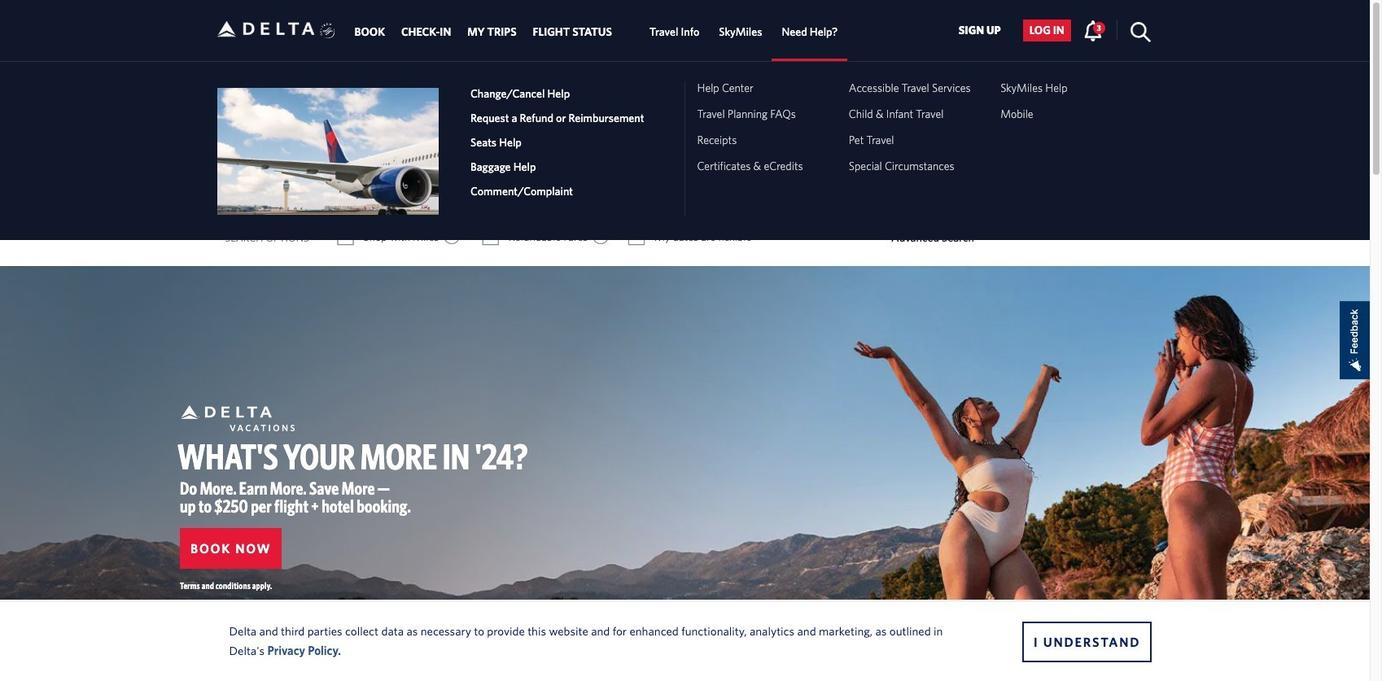 Task type: locate. For each thing, give the bounding box(es) containing it.
tab list
[[0, 0, 1370, 240]]

None checkbox
[[483, 229, 498, 245]]

None checkbox
[[338, 229, 353, 245], [629, 229, 644, 245], [338, 229, 353, 245], [629, 229, 644, 245]]

tab panel
[[0, 107, 1370, 266]]

None text field
[[618, 150, 792, 188]]



Task type: vqa. For each thing, say whether or not it's contained in the screenshot.
the Delta Air Lines image
yes



Task type: describe. For each thing, give the bounding box(es) containing it.
delta air lines image
[[217, 4, 315, 54]]

delta vacations logo image
[[181, 405, 295, 432]]

skyteam image
[[320, 6, 336, 56]]

help with changing or cancelling a flight image
[[217, 88, 439, 215]]



